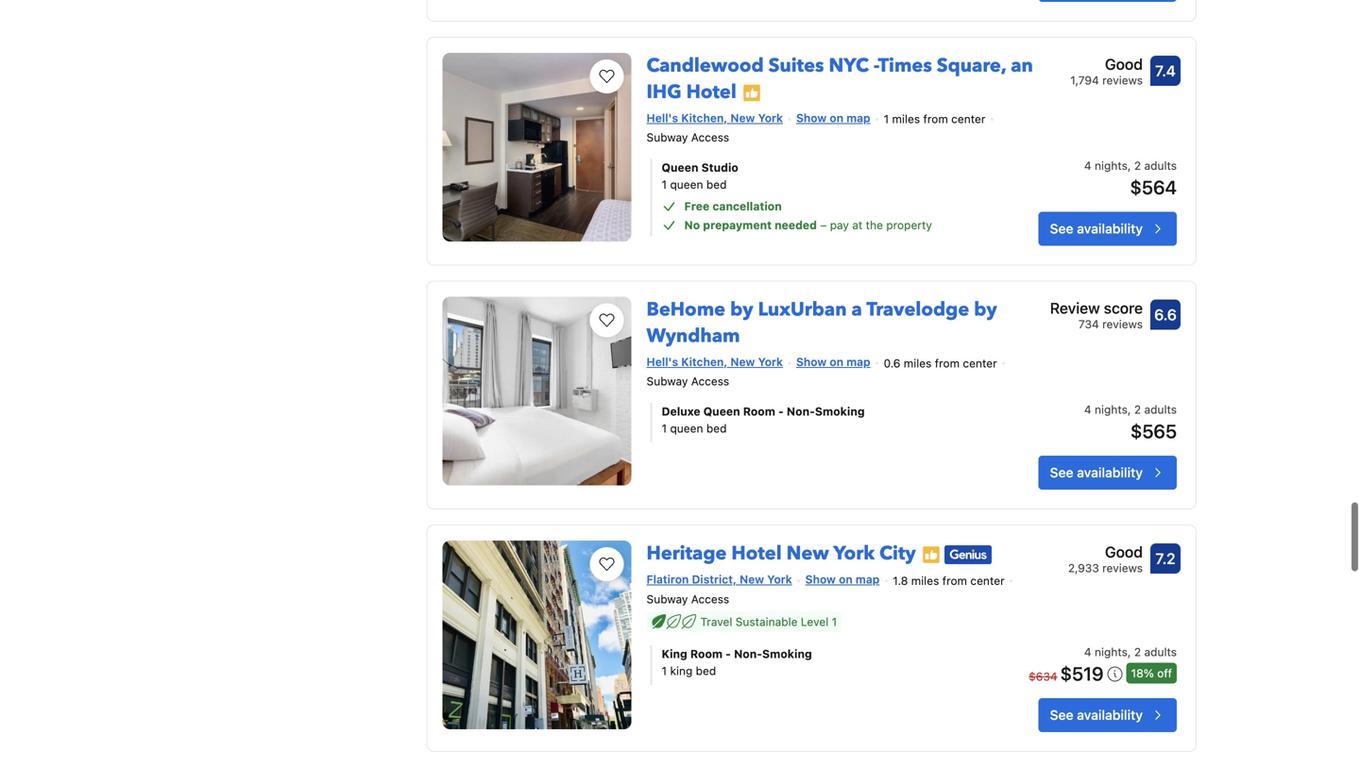 Task type: vqa. For each thing, say whether or not it's contained in the screenshot.
Tried and true service We work with professional drivers and have 24/7 customer care
no



Task type: locate. For each thing, give the bounding box(es) containing it.
- right nyc
[[874, 53, 878, 79]]

7.4
[[1155, 62, 1176, 80]]

access inside 1.8 miles from center subway access
[[691, 593, 729, 606]]

good left the 7.4
[[1105, 55, 1143, 73]]

1
[[884, 113, 889, 126], [662, 178, 667, 191], [662, 422, 667, 436], [832, 616, 837, 629], [662, 665, 667, 678]]

2 vertical spatial see availability
[[1050, 708, 1143, 723]]

subway up queen studio
[[647, 131, 688, 144]]

smoking down 0.6 miles from center subway access
[[815, 405, 865, 419]]

good
[[1105, 55, 1143, 73], [1105, 544, 1143, 562]]

see availability link down 4 nights , 2 adults $565 at bottom right
[[1039, 456, 1177, 490]]

1 horizontal spatial smoking
[[815, 405, 865, 419]]

see availability down 4 nights , 2 adults $565 at bottom right
[[1050, 465, 1143, 481]]

smoking inside deluxe queen room - non-smoking 1 queen bed
[[815, 405, 865, 419]]

0 vertical spatial see
[[1050, 221, 1074, 237]]

from right 1.8
[[942, 575, 967, 588]]

2 vertical spatial 4
[[1084, 646, 1092, 659]]

0 vertical spatial show on map
[[796, 111, 871, 125]]

0 vertical spatial kitchen,
[[681, 111, 728, 125]]

0 vertical spatial 2
[[1134, 159, 1141, 172]]

queen up "1 queen bed"
[[662, 161, 698, 174]]

by right travelodge
[[974, 297, 997, 323]]

subway inside 1.8 miles from center subway access
[[647, 593, 688, 606]]

map
[[847, 111, 871, 125], [847, 356, 871, 369], [856, 574, 880, 587]]

,
[[1128, 159, 1131, 172], [1128, 403, 1131, 417], [1128, 646, 1131, 659]]

from inside 1.8 miles from center subway access
[[942, 575, 967, 588]]

4 for $564
[[1084, 159, 1092, 172]]

hotel inside the candlewood suites nyc -times square, an ihg hotel
[[686, 79, 737, 105]]

3 reviews from the top
[[1102, 562, 1143, 575]]

bed
[[706, 178, 727, 191], [706, 422, 727, 436], [696, 665, 716, 678]]

- inside deluxe queen room - non-smoking 1 queen bed
[[778, 405, 784, 419]]

good for candlewood suites nyc -times square, an ihg hotel
[[1105, 55, 1143, 73]]

$634
[[1029, 671, 1057, 684]]

access up studio
[[691, 131, 729, 144]]

center down travelodge
[[963, 357, 997, 370]]

york for score
[[758, 356, 783, 369]]

subway inside 1 miles from center subway access
[[647, 131, 688, 144]]

0 vertical spatial on
[[830, 111, 843, 125]]

0.6
[[884, 357, 901, 370]]

0 vertical spatial hell's
[[647, 111, 678, 125]]

1 vertical spatial 2
[[1134, 403, 1141, 417]]

see for heritage hotel new york city
[[1050, 708, 1074, 723]]

0 vertical spatial smoking
[[815, 405, 865, 419]]

show for new
[[805, 574, 836, 587]]

-
[[874, 53, 878, 79], [778, 405, 784, 419], [726, 648, 731, 661]]

miles right 1.8
[[911, 575, 939, 588]]

this property is part of our preferred partner program. it's committed to providing excellent service and good value. it'll pay us a higher commission if you make a booking. image
[[742, 84, 761, 102], [742, 84, 761, 102], [922, 546, 941, 565]]

york for 2,933
[[767, 574, 792, 587]]

1 kitchen, from the top
[[681, 111, 728, 125]]

access down district,
[[691, 593, 729, 606]]

show down the candlewood suites nyc -times square, an ihg hotel
[[796, 111, 827, 125]]

hotel up the flatiron district, new york
[[731, 541, 782, 567]]

room inside the king room - non-smoking 1 king bed
[[690, 648, 723, 661]]

miles right 0.6
[[904, 357, 932, 370]]

queen down deluxe
[[670, 422, 703, 436]]

show on map down the candlewood suites nyc -times square, an ihg hotel
[[796, 111, 871, 125]]

1 vertical spatial subway
[[647, 375, 688, 388]]

2 vertical spatial miles
[[911, 575, 939, 588]]

2 vertical spatial map
[[856, 574, 880, 587]]

see availability down 4 nights , 2 adults $564
[[1050, 221, 1143, 237]]

hell's for $565
[[647, 356, 678, 369]]

candlewood suites nyc -times square, an ihg hotel
[[647, 53, 1033, 105]]

2 vertical spatial on
[[839, 574, 853, 587]]

non- down 0.6 miles from center subway access
[[787, 405, 815, 419]]

2 for $564
[[1134, 159, 1141, 172]]

free
[[684, 200, 710, 213]]

genius discounts available at this property. image
[[944, 546, 992, 565], [944, 546, 992, 565]]

1 vertical spatial -
[[778, 405, 784, 419]]

0 horizontal spatial room
[[690, 648, 723, 661]]

on down the candlewood suites nyc -times square, an ihg hotel
[[830, 111, 843, 125]]

1 4 from the top
[[1084, 159, 1092, 172]]

$519
[[1060, 663, 1104, 685]]

nights
[[1095, 159, 1128, 172], [1095, 403, 1128, 417], [1095, 646, 1128, 659]]

3 nights from the top
[[1095, 646, 1128, 659]]

miles down times
[[892, 113, 920, 126]]

1 down deluxe
[[662, 422, 667, 436]]

availability down $519
[[1077, 708, 1143, 723]]

2 vertical spatial bed
[[696, 665, 716, 678]]

2 4 from the top
[[1084, 403, 1092, 417]]

on
[[830, 111, 843, 125], [830, 356, 843, 369], [839, 574, 853, 587]]

3 access from the top
[[691, 593, 729, 606]]

1 vertical spatial reviews
[[1102, 318, 1143, 331]]

2 vertical spatial show on map
[[805, 574, 880, 587]]

miles inside 1 miles from center subway access
[[892, 113, 920, 126]]

0 vertical spatial subway
[[647, 131, 688, 144]]

1 reviews from the top
[[1102, 73, 1143, 87]]

see availability
[[1050, 221, 1143, 237], [1050, 465, 1143, 481], [1050, 708, 1143, 723]]

1 left king
[[662, 665, 667, 678]]

2 good from the top
[[1105, 544, 1143, 562]]

2 vertical spatial subway
[[647, 593, 688, 606]]

see availability link down 4 nights , 2 adults $564
[[1039, 212, 1177, 246]]

availability down 4 nights , 2 adults $565 at bottom right
[[1077, 465, 1143, 481]]

map for -
[[847, 111, 871, 125]]

hell's down ihg
[[647, 111, 678, 125]]

queen down queen studio
[[670, 178, 703, 191]]

show down behome by luxurban a travelodge by wyndham
[[796, 356, 827, 369]]

reviews for heritage hotel new york city
[[1102, 562, 1143, 575]]

1 vertical spatial show on map
[[796, 356, 871, 369]]

4 down 1,794
[[1084, 159, 1092, 172]]

1 hell's kitchen, new york from the top
[[647, 111, 783, 125]]

2 vertical spatial adults
[[1144, 646, 1177, 659]]

hotel
[[686, 79, 737, 105], [731, 541, 782, 567]]

kitchen,
[[681, 111, 728, 125], [681, 356, 728, 369]]

see availability for candlewood suites nyc -times square, an ihg hotel
[[1050, 221, 1143, 237]]

2 vertical spatial availability
[[1077, 708, 1143, 723]]

4 nights , 2 adults $565
[[1084, 403, 1177, 443]]

1 vertical spatial miles
[[904, 357, 932, 370]]

2 vertical spatial ,
[[1128, 646, 1131, 659]]

2 access from the top
[[691, 375, 729, 388]]

1 nights from the top
[[1095, 159, 1128, 172]]

0 vertical spatial good element
[[1070, 53, 1143, 75]]

2 inside 4 nights , 2 adults $564
[[1134, 159, 1141, 172]]

1 vertical spatial see availability link
[[1039, 456, 1177, 490]]

2 nights from the top
[[1095, 403, 1128, 417]]

smoking down travel sustainable level 1
[[762, 648, 812, 661]]

miles inside 1.8 miles from center subway access
[[911, 575, 939, 588]]

off
[[1157, 667, 1172, 680]]

access for candlewood
[[691, 131, 729, 144]]

good element left the 7.4
[[1070, 53, 1143, 75]]

room
[[743, 405, 775, 419], [690, 648, 723, 661]]

2 for $565
[[1134, 403, 1141, 417]]

1 adults from the top
[[1144, 159, 1177, 172]]

the
[[866, 219, 883, 232]]

0 vertical spatial miles
[[892, 113, 920, 126]]

subway up deluxe
[[647, 375, 688, 388]]

adults inside 4 nights , 2 adults $564
[[1144, 159, 1177, 172]]

room up king
[[690, 648, 723, 661]]

good left 7.2
[[1105, 544, 1143, 562]]

0 vertical spatial map
[[847, 111, 871, 125]]

0 vertical spatial reviews
[[1102, 73, 1143, 87]]

- inside the candlewood suites nyc -times square, an ihg hotel
[[874, 53, 878, 79]]

map left 1.8
[[856, 574, 880, 587]]

0 vertical spatial access
[[691, 131, 729, 144]]

2 2 from the top
[[1134, 403, 1141, 417]]

center inside 0.6 miles from center subway access
[[963, 357, 997, 370]]

0 vertical spatial from
[[923, 113, 948, 126]]

adults
[[1144, 159, 1177, 172], [1144, 403, 1177, 417], [1144, 646, 1177, 659]]

good element left scored 7.2 element
[[1068, 541, 1143, 564]]

smoking
[[815, 405, 865, 419], [762, 648, 812, 661]]

reviews down score
[[1102, 318, 1143, 331]]

queen inside deluxe queen room - non-smoking 1 queen bed
[[703, 405, 740, 419]]

from inside 1 miles from center subway access
[[923, 113, 948, 126]]

new down wyndham
[[731, 356, 755, 369]]

2,933
[[1068, 562, 1099, 575]]

4 inside 4 nights , 2 adults $564
[[1084, 159, 1092, 172]]

1 good from the top
[[1105, 55, 1143, 73]]

1 inside 1 miles from center subway access
[[884, 113, 889, 126]]

hell's kitchen, new york for $565
[[647, 356, 783, 369]]

heritage hotel new york city image
[[443, 541, 631, 730]]

non-
[[787, 405, 815, 419], [734, 648, 762, 661]]

0 horizontal spatial smoking
[[762, 648, 812, 661]]

1 vertical spatial good
[[1105, 544, 1143, 562]]

good for heritage hotel new york city
[[1105, 544, 1143, 562]]

4 for $565
[[1084, 403, 1092, 417]]

3 see availability link from the top
[[1039, 699, 1177, 733]]

1 vertical spatial bed
[[706, 422, 727, 436]]

adults up $565
[[1144, 403, 1177, 417]]

access
[[691, 131, 729, 144], [691, 375, 729, 388], [691, 593, 729, 606]]

1 horizontal spatial by
[[974, 297, 997, 323]]

center
[[951, 113, 986, 126], [963, 357, 997, 370], [970, 575, 1005, 588]]

0 vertical spatial adults
[[1144, 159, 1177, 172]]

see
[[1050, 221, 1074, 237], [1050, 465, 1074, 481], [1050, 708, 1074, 723]]

from
[[923, 113, 948, 126], [935, 357, 960, 370], [942, 575, 967, 588]]

1.8
[[893, 575, 908, 588]]

nights for $564
[[1095, 159, 1128, 172]]

0 vertical spatial hotel
[[686, 79, 737, 105]]

room inside deluxe queen room - non-smoking 1 queen bed
[[743, 405, 775, 419]]

subway down flatiron
[[647, 593, 688, 606]]

1 vertical spatial non-
[[734, 648, 762, 661]]

availability for candlewood suites nyc -times square, an ihg hotel
[[1077, 221, 1143, 237]]

show on map for new
[[805, 574, 880, 587]]

2 vertical spatial center
[[970, 575, 1005, 588]]

2 vertical spatial see
[[1050, 708, 1074, 723]]

2 vertical spatial access
[[691, 593, 729, 606]]

1 see availability from the top
[[1050, 221, 1143, 237]]

york
[[758, 111, 783, 125], [758, 356, 783, 369], [833, 541, 875, 567], [767, 574, 792, 587]]

0 vertical spatial room
[[743, 405, 775, 419]]

reviews right 2,933
[[1102, 562, 1143, 575]]

review score element
[[1050, 297, 1143, 320]]

2 vertical spatial -
[[726, 648, 731, 661]]

0 horizontal spatial -
[[726, 648, 731, 661]]

adults up off
[[1144, 646, 1177, 659]]

this property is part of our preferred partner program. it's committed to providing excellent service and good value. it'll pay us a higher commission if you make a booking. image for suites
[[742, 84, 761, 102]]

1 vertical spatial queen
[[670, 422, 703, 436]]

0 vertical spatial show
[[796, 111, 827, 125]]

subway
[[647, 131, 688, 144], [647, 375, 688, 388], [647, 593, 688, 606]]

1 2 from the top
[[1134, 159, 1141, 172]]

1 vertical spatial smoking
[[762, 648, 812, 661]]

- for times
[[874, 53, 878, 79]]

1 vertical spatial map
[[847, 356, 871, 369]]

0 vertical spatial nights
[[1095, 159, 1128, 172]]

3 see availability from the top
[[1050, 708, 1143, 723]]

king room - non-smoking link
[[662, 646, 981, 663]]

good element
[[1070, 53, 1143, 75], [1068, 541, 1143, 564]]

4 inside 4 nights , 2 adults $565
[[1084, 403, 1092, 417]]

0 vertical spatial non-
[[787, 405, 815, 419]]

from right 0.6
[[935, 357, 960, 370]]

2 vertical spatial reviews
[[1102, 562, 1143, 575]]

0 horizontal spatial by
[[730, 297, 753, 323]]

1 vertical spatial adults
[[1144, 403, 1177, 417]]

3 subway from the top
[[647, 593, 688, 606]]

1 see availability link from the top
[[1039, 212, 1177, 246]]

1 vertical spatial from
[[935, 357, 960, 370]]

, inside 4 nights , 2 adults $564
[[1128, 159, 1131, 172]]

studio
[[701, 161, 738, 174]]

nights inside 4 nights , 2 adults $564
[[1095, 159, 1128, 172]]

on left 1.8
[[839, 574, 853, 587]]

2 hell's from the top
[[647, 356, 678, 369]]

map for york
[[856, 574, 880, 587]]

center inside 1.8 miles from center subway access
[[970, 575, 1005, 588]]

hell's down wyndham
[[647, 356, 678, 369]]

0 vertical spatial 4
[[1084, 159, 1092, 172]]

wyndham
[[647, 324, 740, 349]]

0 vertical spatial ,
[[1128, 159, 1131, 172]]

4 down 734
[[1084, 403, 1092, 417]]

1 vertical spatial ,
[[1128, 403, 1131, 417]]

behome
[[647, 297, 725, 323]]

1 hell's from the top
[[647, 111, 678, 125]]

2 subway from the top
[[647, 375, 688, 388]]

1 horizontal spatial non-
[[787, 405, 815, 419]]

deluxe queen room - non-smoking link
[[662, 403, 981, 420]]

show on map
[[796, 111, 871, 125], [796, 356, 871, 369], [805, 574, 880, 587]]

1.8 miles from center subway access
[[647, 575, 1005, 606]]

subway inside 0.6 miles from center subway access
[[647, 375, 688, 388]]

2
[[1134, 159, 1141, 172], [1134, 403, 1141, 417], [1134, 646, 1141, 659]]

1 vertical spatial access
[[691, 375, 729, 388]]

show on map down behome by luxurban a travelodge by wyndham
[[796, 356, 871, 369]]

kitchen, down ihg
[[681, 111, 728, 125]]

1 vertical spatial see availability
[[1050, 465, 1143, 481]]

center down "square,"
[[951, 113, 986, 126]]

1 vertical spatial room
[[690, 648, 723, 661]]

2 hell's kitchen, new york from the top
[[647, 356, 783, 369]]

2 queen from the top
[[670, 422, 703, 436]]

2 up 18%
[[1134, 646, 1141, 659]]

0 vertical spatial queen
[[662, 161, 698, 174]]

reviews inside good 2,933 reviews
[[1102, 562, 1143, 575]]

see availability link
[[1039, 212, 1177, 246], [1039, 456, 1177, 490], [1039, 699, 1177, 733]]

0 vertical spatial queen
[[670, 178, 703, 191]]

reviews inside good 1,794 reviews
[[1102, 73, 1143, 87]]

2 kitchen, from the top
[[681, 356, 728, 369]]

1 vertical spatial 4
[[1084, 403, 1092, 417]]

1 vertical spatial queen
[[703, 405, 740, 419]]

queen
[[670, 178, 703, 191], [670, 422, 703, 436]]

1 horizontal spatial room
[[743, 405, 775, 419]]

on down behome by luxurban a travelodge by wyndham
[[830, 356, 843, 369]]

1 access from the top
[[691, 131, 729, 144]]

nights down 734
[[1095, 403, 1128, 417]]

queen right deluxe
[[703, 405, 740, 419]]

room down 0.6 miles from center subway access
[[743, 405, 775, 419]]

subway for candlewood suites nyc -times square, an ihg hotel
[[647, 131, 688, 144]]

miles
[[892, 113, 920, 126], [904, 357, 932, 370], [911, 575, 939, 588]]

nights inside 4 nights , 2 adults $565
[[1095, 403, 1128, 417]]

1 vertical spatial good element
[[1068, 541, 1143, 564]]

- down 0.6 miles from center subway access
[[778, 405, 784, 419]]

king
[[670, 665, 693, 678]]

1 vertical spatial hell's kitchen, new york
[[647, 356, 783, 369]]

0.6 miles from center subway access
[[647, 357, 997, 388]]

0 vertical spatial -
[[874, 53, 878, 79]]

see availability for heritage hotel new york city
[[1050, 708, 1143, 723]]

reviews
[[1102, 73, 1143, 87], [1102, 318, 1143, 331], [1102, 562, 1143, 575]]

show on map up level
[[805, 574, 880, 587]]

2 adults from the top
[[1144, 403, 1177, 417]]

3 see from the top
[[1050, 708, 1074, 723]]

2 vertical spatial show
[[805, 574, 836, 587]]

availability down 4 nights , 2 adults $564
[[1077, 221, 1143, 237]]

from for times
[[923, 113, 948, 126]]

2 vertical spatial 2
[[1134, 646, 1141, 659]]

flatiron
[[647, 574, 689, 587]]

nights up $519
[[1095, 646, 1128, 659]]

see availability link down $519
[[1039, 699, 1177, 733]]

1 queen bed
[[662, 178, 727, 191]]

sustainable
[[736, 616, 798, 629]]

by
[[730, 297, 753, 323], [974, 297, 997, 323]]

2 horizontal spatial -
[[874, 53, 878, 79]]

adults for $564
[[1144, 159, 1177, 172]]

map left 0.6
[[847, 356, 871, 369]]

1 horizontal spatial -
[[778, 405, 784, 419]]

18% off
[[1131, 667, 1172, 680]]

see availability down $519
[[1050, 708, 1143, 723]]

hell's for $564
[[647, 111, 678, 125]]

1 , from the top
[[1128, 159, 1131, 172]]

1 subway from the top
[[647, 131, 688, 144]]

0 vertical spatial see availability
[[1050, 221, 1143, 237]]

york up deluxe queen room - non-smoking 1 queen bed
[[758, 356, 783, 369]]

non- down sustainable
[[734, 648, 762, 661]]

new up studio
[[731, 111, 755, 125]]

from for city
[[942, 575, 967, 588]]

bed inside deluxe queen room - non-smoking 1 queen bed
[[706, 422, 727, 436]]

4 up $519
[[1084, 646, 1092, 659]]

1 availability from the top
[[1077, 221, 1143, 237]]

nights down 1,794
[[1095, 159, 1128, 172]]

by up wyndham
[[730, 297, 753, 323]]

0 horizontal spatial non-
[[734, 648, 762, 661]]

hell's kitchen, new york
[[647, 111, 783, 125], [647, 356, 783, 369]]

good 1,794 reviews
[[1070, 55, 1143, 87]]

york down suites
[[758, 111, 783, 125]]

1 vertical spatial see
[[1050, 465, 1074, 481]]

king
[[662, 648, 687, 661]]

1 see from the top
[[1050, 221, 1074, 237]]

no prepayment needed – pay at the property
[[684, 219, 932, 232]]

subway for heritage hotel new york city
[[647, 593, 688, 606]]

734
[[1079, 318, 1099, 331]]

new right district,
[[740, 574, 764, 587]]

2 , from the top
[[1128, 403, 1131, 417]]

1 vertical spatial availability
[[1077, 465, 1143, 481]]

deluxe
[[662, 405, 701, 419]]

1 vertical spatial nights
[[1095, 403, 1128, 417]]

new
[[731, 111, 755, 125], [731, 356, 755, 369], [786, 541, 829, 567], [740, 574, 764, 587]]

access inside 1 miles from center subway access
[[691, 131, 729, 144]]

kitchen, down wyndham
[[681, 356, 728, 369]]

map down the candlewood suites nyc -times square, an ihg hotel
[[847, 111, 871, 125]]

from down times
[[923, 113, 948, 126]]

3 adults from the top
[[1144, 646, 1177, 659]]

adults up $564
[[1144, 159, 1177, 172]]

good inside good 1,794 reviews
[[1105, 55, 1143, 73]]

hotel down candlewood
[[686, 79, 737, 105]]

0 vertical spatial see availability link
[[1039, 212, 1177, 246]]

new up 1.8 miles from center subway access
[[786, 541, 829, 567]]

2 vertical spatial see availability link
[[1039, 699, 1177, 733]]

access up deluxe
[[691, 375, 729, 388]]

candlewood
[[647, 53, 764, 79]]

0 vertical spatial hell's kitchen, new york
[[647, 111, 783, 125]]

reviews right 1,794
[[1102, 73, 1143, 87]]

2 up $565
[[1134, 403, 1141, 417]]

4
[[1084, 159, 1092, 172], [1084, 403, 1092, 417], [1084, 646, 1092, 659]]

queen studio
[[662, 161, 738, 174]]

hell's kitchen, new york down wyndham
[[647, 356, 783, 369]]

availability
[[1077, 221, 1143, 237], [1077, 465, 1143, 481], [1077, 708, 1143, 723]]

1 vertical spatial center
[[963, 357, 997, 370]]

on for nyc
[[830, 111, 843, 125]]

2 reviews from the top
[[1102, 318, 1143, 331]]

heritage
[[647, 541, 727, 567]]

1 by from the left
[[730, 297, 753, 323]]

2 inside 4 nights , 2 adults $565
[[1134, 403, 1141, 417]]

- down travel at the right bottom of page
[[726, 648, 731, 661]]

, inside 4 nights , 2 adults $565
[[1128, 403, 1131, 417]]

1 vertical spatial hell's
[[647, 356, 678, 369]]

center right 1.8
[[970, 575, 1005, 588]]

center inside 1 miles from center subway access
[[951, 113, 986, 126]]

0 vertical spatial availability
[[1077, 221, 1143, 237]]

3 4 from the top
[[1084, 646, 1092, 659]]

2 up $564
[[1134, 159, 1141, 172]]

1 horizontal spatial queen
[[703, 405, 740, 419]]

good inside good 2,933 reviews
[[1105, 544, 1143, 562]]

1 vertical spatial kitchen,
[[681, 356, 728, 369]]

york down heritage hotel new york city
[[767, 574, 792, 587]]

2 vertical spatial from
[[942, 575, 967, 588]]

$564
[[1130, 176, 1177, 198]]

show on map for nyc
[[796, 111, 871, 125]]

3 availability from the top
[[1077, 708, 1143, 723]]

flatiron district, new york
[[647, 574, 792, 587]]

adults inside 4 nights , 2 adults $565
[[1144, 403, 1177, 417]]

1 down times
[[884, 113, 889, 126]]

2 vertical spatial nights
[[1095, 646, 1128, 659]]

hell's
[[647, 111, 678, 125], [647, 356, 678, 369]]

0 vertical spatial good
[[1105, 55, 1143, 73]]

show up level
[[805, 574, 836, 587]]

0 vertical spatial center
[[951, 113, 986, 126]]

hell's kitchen, new york up studio
[[647, 111, 783, 125]]



Task type: describe. For each thing, give the bounding box(es) containing it.
2 see from the top
[[1050, 465, 1074, 481]]

nyc
[[829, 53, 869, 79]]

travel sustainable level 1
[[700, 616, 837, 629]]

2 by from the left
[[974, 297, 997, 323]]

show for nyc
[[796, 111, 827, 125]]

property
[[886, 219, 932, 232]]

property group
[[427, 768, 1197, 768]]

0 horizontal spatial queen
[[662, 161, 698, 174]]

3 2 from the top
[[1134, 646, 1141, 659]]

1 inside the king room - non-smoking 1 king bed
[[662, 665, 667, 678]]

travel
[[700, 616, 732, 629]]

kitchen, for $564
[[681, 111, 728, 125]]

deluxe queen room - non-smoking 1 queen bed
[[662, 405, 865, 436]]

this property is part of our preferred partner program. it's committed to providing excellent service and good value. it'll pay us a higher commission if you make a booking. image
[[922, 546, 941, 565]]

square,
[[937, 53, 1006, 79]]

kitchen, for $565
[[681, 356, 728, 369]]

scored 6.6 element
[[1150, 300, 1181, 330]]

1 vertical spatial hotel
[[731, 541, 782, 567]]

pay
[[830, 219, 849, 232]]

times
[[878, 53, 932, 79]]

new for score
[[731, 356, 755, 369]]

free cancellation
[[684, 200, 782, 213]]

- for non-
[[778, 405, 784, 419]]

on for new
[[839, 574, 853, 587]]

candlewood suites nyc -times square, an ihg hotel image
[[443, 53, 631, 242]]

4 nights , 2 adults $564
[[1084, 159, 1177, 198]]

4 nights , 2 adults
[[1084, 646, 1177, 659]]

3 , from the top
[[1128, 646, 1131, 659]]

prepayment
[[703, 219, 772, 232]]

a
[[852, 297, 862, 323]]

travelodge
[[867, 297, 969, 323]]

non- inside the king room - non-smoking 1 king bed
[[734, 648, 762, 661]]

bed inside the king room - non-smoking 1 king bed
[[696, 665, 716, 678]]

7.2
[[1155, 550, 1176, 568]]

1 miles from center subway access
[[647, 113, 986, 144]]

availability for heritage hotel new york city
[[1077, 708, 1143, 723]]

nights for $565
[[1095, 403, 1128, 417]]

1 down queen studio
[[662, 178, 667, 191]]

york left city
[[833, 541, 875, 567]]

no
[[684, 219, 700, 232]]

1 vertical spatial show
[[796, 356, 827, 369]]

center for city
[[970, 575, 1005, 588]]

an
[[1011, 53, 1033, 79]]

good element for heritage hotel new york city
[[1068, 541, 1143, 564]]

city
[[879, 541, 916, 567]]

1 inside deluxe queen room - non-smoking 1 queen bed
[[662, 422, 667, 436]]

miles inside 0.6 miles from center subway access
[[904, 357, 932, 370]]

review
[[1050, 299, 1100, 317]]

2 availability from the top
[[1077, 465, 1143, 481]]

from inside 0.6 miles from center subway access
[[935, 357, 960, 370]]

non- inside deluxe queen room - non-smoking 1 queen bed
[[787, 405, 815, 419]]

center for times
[[951, 113, 986, 126]]

new for 1,794
[[731, 111, 755, 125]]

1 right level
[[832, 616, 837, 629]]

luxurban
[[758, 297, 847, 323]]

ihg
[[647, 79, 682, 105]]

york for 1,794
[[758, 111, 783, 125]]

1 queen from the top
[[670, 178, 703, 191]]

reviews inside review score 734 reviews
[[1102, 318, 1143, 331]]

see for candlewood suites nyc -times square, an ihg hotel
[[1050, 221, 1074, 237]]

access inside 0.6 miles from center subway access
[[691, 375, 729, 388]]

reviews for candlewood suites nyc -times square, an ihg hotel
[[1102, 73, 1143, 87]]

good 2,933 reviews
[[1068, 544, 1143, 575]]

1 vertical spatial on
[[830, 356, 843, 369]]

district,
[[692, 574, 737, 587]]

candlewood suites nyc -times square, an ihg hotel link
[[647, 45, 1033, 105]]

at
[[852, 219, 863, 232]]

–
[[820, 219, 827, 232]]

queen studio link
[[662, 159, 981, 176]]

miles for city
[[911, 575, 939, 588]]

adults for $565
[[1144, 403, 1177, 417]]

needed
[[775, 219, 817, 232]]

2 see availability from the top
[[1050, 465, 1143, 481]]

good element for candlewood suites nyc -times square, an ihg hotel
[[1070, 53, 1143, 75]]

hell's kitchen, new york for $564
[[647, 111, 783, 125]]

- inside the king room - non-smoking 1 king bed
[[726, 648, 731, 661]]

, for $565
[[1128, 403, 1131, 417]]

score
[[1104, 299, 1143, 317]]

scored 7.2 element
[[1150, 544, 1181, 574]]

behome by luxurban a travelodge by wyndham link
[[647, 289, 997, 349]]

king room - non-smoking 1 king bed
[[662, 648, 812, 678]]

level
[[801, 616, 829, 629]]

behome by luxurban a travelodge by wyndham image
[[443, 297, 631, 486]]

behome by luxurban a travelodge by wyndham
[[647, 297, 997, 349]]

$565
[[1131, 420, 1177, 443]]

1,794
[[1070, 73, 1099, 87]]

see availability link for heritage hotel new york city
[[1039, 699, 1177, 733]]

scored 7.4 element
[[1150, 56, 1181, 86]]

, for $564
[[1128, 159, 1131, 172]]

suites
[[769, 53, 824, 79]]

0 vertical spatial bed
[[706, 178, 727, 191]]

6.6
[[1154, 306, 1177, 324]]

this property is part of our preferred partner program. it's committed to providing excellent service and good value. it'll pay us a higher commission if you make a booking. image for hotel
[[922, 546, 941, 565]]

access for heritage
[[691, 593, 729, 606]]

miles for times
[[892, 113, 920, 126]]

see availability link for candlewood suites nyc -times square, an ihg hotel
[[1039, 212, 1177, 246]]

heritage hotel new york city link
[[647, 534, 916, 567]]

review score 734 reviews
[[1050, 299, 1143, 331]]

queen inside deluxe queen room - non-smoking 1 queen bed
[[670, 422, 703, 436]]

heritage hotel new york city
[[647, 541, 916, 567]]

18%
[[1131, 667, 1154, 680]]

2 see availability link from the top
[[1039, 456, 1177, 490]]

new for 2,933
[[740, 574, 764, 587]]

cancellation
[[712, 200, 782, 213]]

smoking inside the king room - non-smoking 1 king bed
[[762, 648, 812, 661]]



